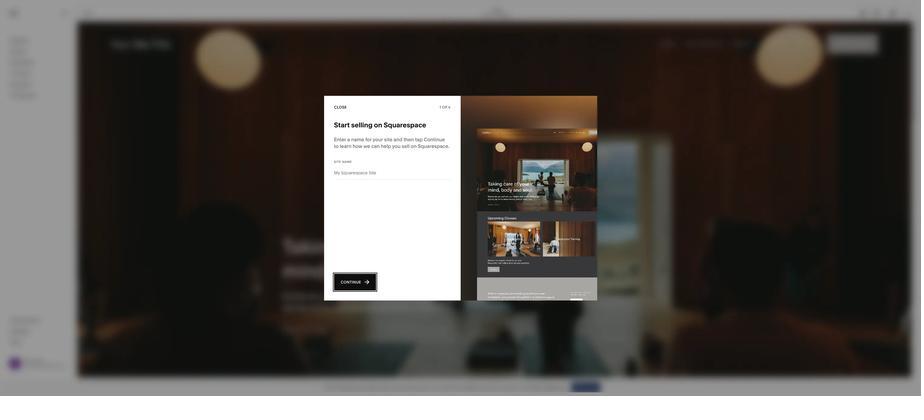 Task type: locate. For each thing, give the bounding box(es) containing it.
0 vertical spatial on
[[374, 121, 382, 129]]

close button
[[334, 102, 347, 113]]

tab list
[[856, 8, 884, 18]]

home
[[492, 8, 503, 13]]

1 vertical spatial on
[[411, 143, 417, 149]]

a
[[347, 137, 350, 143], [332, 386, 334, 391]]

published
[[494, 13, 512, 18]]

11/22/2023.
[[520, 386, 543, 391]]

asset
[[10, 318, 23, 324]]

expires
[[504, 386, 519, 391]]

take
[[361, 386, 370, 391]]

w11csave20
[[451, 386, 478, 391]]

on
[[374, 121, 382, 129], [411, 143, 417, 149]]

offer
[[544, 386, 554, 391]]

offer terms. link
[[544, 386, 567, 391]]

continue
[[424, 137, 445, 143], [341, 280, 361, 285]]

1 of 4
[[440, 105, 451, 110]]

how
[[353, 143, 363, 149]]

for a limited time, take 20% off any new website plan. use code w11csave20 at checkout. expires 11/22/2023. offer terms.
[[324, 386, 567, 391]]

on right the sell
[[411, 143, 417, 149]]

0 horizontal spatial on
[[374, 121, 382, 129]]

and
[[394, 137, 403, 143]]

checkout.
[[484, 386, 503, 391]]

1 horizontal spatial continue
[[424, 137, 445, 143]]

a right for
[[332, 386, 334, 391]]

continue inside enter a name for your site and then tap continue to learn how we can help you sell on squarespace.
[[424, 137, 445, 143]]

page
[[483, 13, 492, 18]]

name right site
[[342, 160, 352, 164]]

1 horizontal spatial on
[[411, 143, 417, 149]]

continue button
[[334, 274, 376, 291]]

1 horizontal spatial a
[[347, 137, 350, 143]]

selling
[[351, 121, 373, 129]]

selling link
[[10, 48, 67, 56]]

scheduling link
[[10, 92, 67, 99]]

name
[[351, 137, 364, 143], [342, 160, 352, 164]]

0 horizontal spatial a
[[332, 386, 334, 391]]

terms.
[[555, 386, 567, 391]]

edit
[[84, 11, 93, 15]]

contacts
[[10, 70, 31, 77]]

1 vertical spatial continue
[[341, 280, 361, 285]]

a up learn
[[347, 137, 350, 143]]

0 horizontal spatial continue
[[341, 280, 361, 285]]

a inside enter a name for your site and then tap continue to learn how we can help you sell on squarespace.
[[347, 137, 350, 143]]

analytics link
[[10, 81, 67, 88]]

to
[[334, 143, 339, 149]]

1 vertical spatial a
[[332, 386, 334, 391]]

edit button
[[80, 8, 97, 19]]

name up how
[[351, 137, 364, 143]]

20%
[[371, 386, 379, 391]]

0 vertical spatial name
[[351, 137, 364, 143]]

plan.
[[421, 386, 430, 391]]

0 vertical spatial continue
[[424, 137, 445, 143]]

continue inside button
[[341, 280, 361, 285]]

on up your
[[374, 121, 382, 129]]

0 vertical spatial a
[[347, 137, 350, 143]]

site
[[384, 137, 393, 143]]

4
[[449, 105, 451, 110]]

squarespace.
[[418, 143, 450, 149]]

website link
[[10, 37, 67, 45]]

tyler
[[24, 359, 32, 364]]

·
[[493, 13, 494, 18]]

tap
[[415, 137, 423, 143]]

asset library link
[[10, 317, 67, 324]]

enter
[[334, 137, 346, 143]]



Task type: describe. For each thing, give the bounding box(es) containing it.
we
[[364, 143, 370, 149]]

enter a name for your site and then tap continue to learn how we can help you sell on squarespace.
[[334, 137, 450, 149]]

off
[[380, 386, 385, 391]]

for
[[324, 386, 331, 391]]

home page · published
[[483, 8, 512, 18]]

site name
[[334, 160, 352, 164]]

use
[[431, 386, 439, 391]]

Site name field
[[334, 170, 451, 176]]

start selling on squarespace
[[334, 121, 427, 129]]

site
[[334, 160, 341, 164]]

code
[[440, 386, 451, 391]]

tyler black blacklashes1000@gmail.com
[[24, 359, 74, 369]]

time,
[[350, 386, 360, 391]]

can
[[372, 143, 380, 149]]

black
[[33, 359, 43, 364]]

then
[[404, 137, 414, 143]]

your
[[373, 137, 383, 143]]

help link
[[10, 339, 21, 346]]

settings link
[[10, 328, 67, 335]]

subscribe
[[576, 386, 597, 390]]

analytics
[[10, 81, 31, 87]]

contacts link
[[10, 70, 67, 77]]

help
[[381, 143, 391, 149]]

selling
[[10, 49, 26, 55]]

blacklashes1000@gmail.com
[[24, 364, 74, 369]]

close
[[334, 105, 347, 110]]

subscribe button
[[572, 383, 601, 394]]

for
[[366, 137, 372, 143]]

on inside enter a name for your site and then tap continue to learn how we can help you sell on squarespace.
[[411, 143, 417, 149]]

scheduling
[[10, 92, 36, 98]]

new
[[395, 386, 403, 391]]

limited
[[335, 386, 349, 391]]

a for limited
[[332, 386, 334, 391]]

1 vertical spatial name
[[342, 160, 352, 164]]

any
[[386, 386, 393, 391]]

sell
[[402, 143, 410, 149]]

help
[[10, 339, 21, 345]]

library
[[24, 318, 40, 324]]

website
[[10, 38, 29, 44]]

a for name
[[347, 137, 350, 143]]

start
[[334, 121, 350, 129]]

squarespace
[[384, 121, 427, 129]]

website
[[404, 386, 420, 391]]

marketing
[[10, 60, 34, 66]]

asset library
[[10, 318, 40, 324]]

marketing link
[[10, 59, 67, 67]]

1
[[440, 105, 441, 110]]

of
[[442, 105, 448, 110]]

settings
[[10, 328, 29, 335]]

learn
[[340, 143, 352, 149]]

name inside enter a name for your site and then tap continue to learn how we can help you sell on squarespace.
[[351, 137, 364, 143]]

at
[[479, 386, 483, 391]]

you
[[392, 143, 401, 149]]



Task type: vqa. For each thing, say whether or not it's contained in the screenshot.
a corresponding to name
yes



